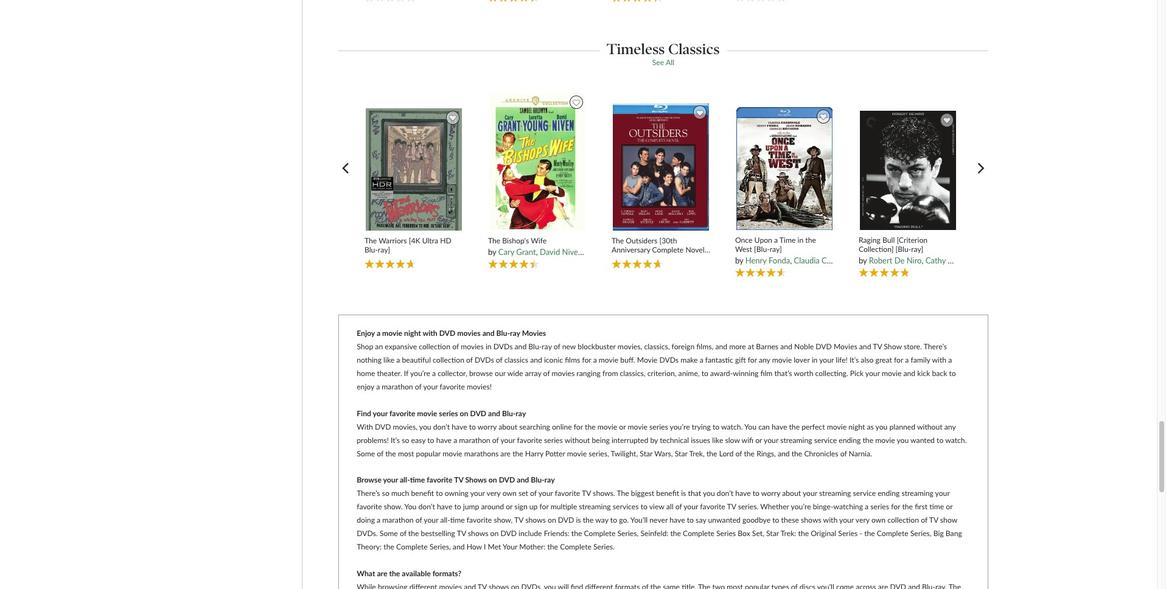Task type: vqa. For each thing, say whether or not it's contained in the screenshot.
Rating
no



Task type: locate. For each thing, give the bounding box(es) containing it.
1 horizontal spatial in
[[798, 235, 803, 244]]

worry up marathons at the left of the page
[[478, 422, 497, 431]]

1 vertical spatial so
[[382, 489, 389, 498]]

you inside browse your all-time favorite tv shows on dvd and blu-ray there's so much benefit to owning your very own set of your favorite tv shows. the biggest benefit is that you don't have to worry about your streaming service ending streaming your favorite show. you don't have to jump around or sign up for multiple streaming services to view all of your favorite tv series. whether you're binge-watching a series for the first time or doing a marathon of your all-time favorite show, tv shows on dvd is the way to go. you'll never have to say unwanted goodbye to these shows with your very own collection of tv show dvds. some of the bestselling tv shows on dvd include friends: the complete series, seinfeld: the complete series box set, star trek: the original series - the complete series, big bang theory: the complete series, and how i met your mother: the complete series.
[[404, 502, 417, 511]]

0 vertical spatial are
[[500, 449, 511, 458]]

2 horizontal spatial in
[[812, 355, 818, 365]]

1 horizontal spatial are
[[500, 449, 511, 458]]

1 vertical spatial like
[[712, 436, 723, 445]]

by inside the bishop's wife by cary grant , david niven , loretta young ,
[[488, 247, 496, 257]]

don't
[[433, 422, 450, 431], [717, 489, 733, 498], [418, 502, 435, 511]]

from
[[603, 369, 618, 378]]

service inside the find your favorite movie series on dvd and blu-ray with dvd movies, you don't have to worry about searching online for the movie or movie series you're trying to watch. you can have the perfect movie night as you planned without any problems! it's so easy to have a marathon of your favorite series without being interrupted by technical issues like slow wifi or your streaming service ending the movie you wanted to watch. some of the most popular movie marathons are the harry potter movie series, twilight, star wars, star trek, the lord of the rings, and the chronicles of narnia.
[[814, 436, 837, 445]]

series up potter
[[544, 436, 563, 445]]

2 vertical spatial collection
[[887, 516, 919, 525]]

1 vertical spatial marathon
[[459, 436, 490, 445]]

0 vertical spatial all-
[[400, 476, 410, 485]]

a right make
[[700, 355, 703, 365]]

on up met at left
[[490, 529, 499, 538]]

0 horizontal spatial it's
[[391, 436, 400, 445]]

any right planned
[[944, 422, 956, 431]]

0 vertical spatial don't
[[433, 422, 450, 431]]

big
[[933, 529, 944, 538]]

of right set
[[530, 489, 537, 498]]

2 horizontal spatial time
[[929, 502, 944, 511]]

with inside browse your all-time favorite tv shows on dvd and blu-ray there's so much benefit to owning your very own set of your favorite tv shows. the biggest benefit is that you don't have to worry about your streaming service ending streaming your favorite show. you don't have to jump around or sign up for multiple streaming services to view all of your favorite tv series. whether you're binge-watching a series for the first time or doing a marathon of your all-time favorite show, tv shows on dvd is the way to go. you'll never have to say unwanted goodbye to these shows with your very own collection of tv show dvds. some of the bestselling tv shows on dvd include friends: the complete series, seinfeld: the complete series box set, star trek: the original series - the complete series, big bang theory: the complete series, and how i met your mother: the complete series.
[[823, 516, 838, 525]]

streaming down perfect in the right of the page
[[780, 436, 812, 445]]

online
[[552, 422, 572, 431]]

have up marathons at the left of the page
[[452, 422, 467, 431]]

series, down go.
[[617, 529, 639, 538]]

2 vertical spatial you're
[[791, 502, 811, 511]]

so left much
[[382, 489, 389, 498]]

1 vertical spatial any
[[944, 422, 956, 431]]

anniversary
[[612, 245, 650, 254]]

loretta young link
[[586, 247, 634, 257]]

for right online
[[574, 422, 583, 431]]

1 horizontal spatial it's
[[850, 355, 859, 365]]

at
[[748, 342, 754, 351]]

for left first
[[891, 502, 900, 511]]

series inside browse your all-time favorite tv shows on dvd and blu-ray there's so much benefit to owning your very own set of your favorite tv shows. the biggest benefit is that you don't have to worry about your streaming service ending streaming your favorite show. you don't have to jump around or sign up for multiple streaming services to view all of your favorite tv series. whether you're binge-watching a series for the first time or doing a marathon of your all-time favorite show, tv shows on dvd is the way to go. you'll never have to say unwanted goodbye to these shows with your very own collection of tv show dvds. some of the bestselling tv shows on dvd include friends: the complete series, seinfeld: the complete series box set, star trek: the original series - the complete series, big bang theory: the complete series, and how i met your mother: the complete series.
[[870, 502, 889, 511]]

streaming up the binge-
[[819, 489, 851, 498]]

with
[[423, 329, 437, 338], [932, 355, 946, 365], [823, 516, 838, 525]]

benefit right much
[[411, 489, 434, 498]]

find your favorite movie series on dvd and blu-ray with dvd movies, you don't have to worry about searching online for the movie or movie series you're trying to watch. you can have the perfect movie night as you planned without any problems! it's so easy to have a marathon of your favorite series without being interrupted by technical issues like slow wifi or your streaming service ending the movie you wanted to watch. some of the most popular movie marathons are the harry potter movie series, twilight, star wars, star trek, the lord of the rings, and the chronicles of narnia.
[[357, 409, 967, 458]]

night left as at bottom
[[848, 422, 865, 431]]

tv
[[873, 342, 882, 351], [454, 476, 463, 485], [582, 489, 591, 498], [727, 502, 736, 511], [514, 516, 523, 525], [929, 516, 938, 525], [457, 529, 466, 538]]

you
[[419, 422, 431, 431], [875, 422, 888, 431], [897, 436, 909, 445], [703, 489, 715, 498]]

0 vertical spatial marathon
[[382, 382, 413, 391]]

collection up collector,
[[433, 355, 464, 365]]

you're inside browse your all-time favorite tv shows on dvd and blu-ray there's so much benefit to owning your very own set of your favorite tv shows. the biggest benefit is that you don't have to worry about your streaming service ending streaming your favorite show. you don't have to jump around or sign up for multiple streaming services to view all of your favorite tv series. whether you're binge-watching a series for the first time or doing a marathon of your all-time favorite show, tv shows on dvd is the way to go. you'll never have to say unwanted goodbye to these shows with your very own collection of tv show dvds. some of the bestselling tv shows on dvd include friends: the complete series, seinfeld: the complete series box set, star trek: the original series - the complete series, big bang theory: the complete series, and how i met your mother: the complete series.
[[791, 502, 811, 511]]

0 vertical spatial is
[[681, 489, 686, 498]]

make
[[681, 355, 698, 365]]

marathon
[[382, 382, 413, 391], [459, 436, 490, 445], [382, 516, 414, 525]]

the
[[805, 235, 816, 244], [585, 422, 596, 431], [789, 422, 800, 431], [863, 436, 873, 445], [385, 449, 396, 458], [513, 449, 523, 458], [707, 449, 717, 458], [744, 449, 755, 458], [792, 449, 802, 458], [902, 502, 913, 511], [583, 516, 594, 525], [408, 529, 419, 538], [571, 529, 582, 538], [670, 529, 681, 538], [798, 529, 809, 538], [864, 529, 875, 538], [384, 542, 394, 551], [547, 542, 558, 551], [389, 569, 400, 578]]

1 horizontal spatial service
[[853, 489, 876, 498]]

1 vertical spatial very
[[856, 516, 870, 525]]

all- up much
[[400, 476, 410, 485]]

0 vertical spatial watch.
[[721, 422, 743, 431]]

1 horizontal spatial with
[[823, 516, 838, 525]]

harry
[[525, 449, 543, 458]]

wide
[[507, 369, 523, 378]]

raging bull [criterion collection] [blu-ray] image
[[859, 110, 957, 231]]

[blu- up de
[[896, 245, 911, 254]]

0 horizontal spatial night
[[404, 329, 421, 338]]

first
[[915, 502, 928, 511]]

star right set, at the bottom right of page
[[766, 529, 779, 538]]

0 horizontal spatial about
[[499, 422, 517, 431]]

there's inside browse your all-time favorite tv shows on dvd and blu-ray there's so much benefit to owning your very own set of your favorite tv shows. the biggest benefit is that you don't have to worry about your streaming service ending streaming your favorite show. you don't have to jump around or sign up for multiple streaming services to view all of your favorite tv series. whether you're binge-watching a series for the first time or doing a marathon of your all-time favorite show, tv shows on dvd is the way to go. you'll never have to say unwanted goodbye to these shows with your very own collection of tv show dvds. some of the bestselling tv shows on dvd include friends: the complete series, seinfeld: the complete series box set, star trek: the original series - the complete series, big bang theory: the complete series, and how i met your mother: the complete series.
[[357, 489, 380, 498]]

[blu- inside raging bull [criterion collection] [blu-ray] by robert de niro , cathy moriarty
[[896, 245, 911, 254]]

to down owning
[[454, 502, 461, 511]]

marathon down show. at bottom left
[[382, 516, 414, 525]]

2 vertical spatial marathon
[[382, 516, 414, 525]]

and right rings,
[[778, 449, 790, 458]]

complete
[[652, 245, 684, 254], [584, 529, 616, 538], [683, 529, 714, 538], [877, 529, 908, 538], [396, 542, 428, 551], [560, 542, 592, 551]]

1 horizontal spatial ending
[[878, 489, 900, 498]]

winning
[[733, 369, 759, 378]]

you inside browse your all-time favorite tv shows on dvd and blu-ray there's so much benefit to owning your very own set of your favorite tv shows. the biggest benefit is that you don't have to worry about your streaming service ending streaming your favorite show. you don't have to jump around or sign up for multiple streaming services to view all of your favorite tv series. whether you're binge-watching a series for the first time or doing a marathon of your all-time favorite show, tv shows on dvd is the way to go. you'll never have to say unwanted goodbye to these shows with your very own collection of tv show dvds. some of the bestselling tv shows on dvd include friends: the complete series, seinfeld: the complete series box set, star trek: the original series - the complete series, big bang theory: the complete series, and how i met your mother: the complete series.
[[703, 489, 715, 498]]

dvds up criterion,
[[659, 355, 679, 365]]

so
[[402, 436, 409, 445], [382, 489, 389, 498]]

2 vertical spatial in
[[812, 355, 818, 365]]

and up classics
[[515, 342, 527, 351]]

movie up easy on the left bottom
[[417, 409, 437, 418]]

for up ranging
[[582, 355, 591, 365]]

box
[[738, 529, 750, 538]]

jump
[[463, 502, 479, 511]]

formats?
[[432, 569, 461, 578]]

collecting.
[[815, 369, 848, 378]]

david
[[540, 247, 560, 257]]

the inside "the outsiders [30th anniversary complete novel edition] [blu-ray]"
[[612, 236, 624, 245]]

0 horizontal spatial you
[[404, 502, 417, 511]]

ray up classics
[[510, 329, 520, 338]]

like left 'slow'
[[712, 436, 723, 445]]

1 horizontal spatial all-
[[440, 516, 450, 525]]

marathon inside browse your all-time favorite tv shows on dvd and blu-ray there's so much benefit to owning your very own set of your favorite tv shows. the biggest benefit is that you don't have to worry about your streaming service ending streaming your favorite show. you don't have to jump around or sign up for multiple streaming services to view all of your favorite tv series. whether you're binge-watching a series for the first time or doing a marathon of your all-time favorite show, tv shows on dvd is the way to go. you'll never have to say unwanted goodbye to these shows with your very own collection of tv show dvds. some of the bestselling tv shows on dvd include friends: the complete series, seinfeld: the complete series box set, star trek: the original series - the complete series, big bang theory: the complete series, and how i met your mother: the complete series.
[[382, 516, 414, 525]]

the inside 'the warriors [4k ultra hd blu-ray]'
[[364, 236, 377, 245]]

worry inside the find your favorite movie series on dvd and blu-ray with dvd movies, you don't have to worry about searching online for the movie or movie series you're trying to watch. you can have the perfect movie night as you planned without any problems! it's so easy to have a marathon of your favorite series without being interrupted by technical issues like slow wifi or your streaming service ending the movie you wanted to watch. some of the most popular movie marathons are the harry potter movie series, twilight, star wars, star trek, the lord of the rings, and the chronicles of narnia.
[[478, 422, 497, 431]]

like inside the find your favorite movie series on dvd and blu-ray with dvd movies, you don't have to worry about searching online for the movie or movie series you're trying to watch. you can have the perfect movie night as you planned without any problems! it's so easy to have a marathon of your favorite series without being interrupted by technical issues like slow wifi or your streaming service ending the movie you wanted to watch. some of the most popular movie marathons are the harry potter movie series, twilight, star wars, star trek, the lord of the rings, and the chronicles of narnia.
[[712, 436, 723, 445]]

by henry fonda , claudia cardinale
[[735, 256, 854, 265]]

so inside the find your favorite movie series on dvd and blu-ray with dvd movies, you don't have to worry about searching online for the movie or movie series you're trying to watch. you can have the perfect movie night as you planned without any problems! it's so easy to have a marathon of your favorite series without being interrupted by technical issues like slow wifi or your streaming service ending the movie you wanted to watch. some of the most popular movie marathons are the harry potter movie series, twilight, star wars, star trek, the lord of the rings, and the chronicles of narnia.
[[402, 436, 409, 445]]

upon
[[754, 235, 772, 244]]

are right what
[[377, 569, 387, 578]]

you right as at bottom
[[875, 422, 888, 431]]

of up our
[[496, 355, 502, 365]]

trek,
[[689, 449, 705, 458]]

worry up whether
[[761, 489, 780, 498]]

1 horizontal spatial you're
[[670, 422, 690, 431]]

by down west
[[735, 256, 743, 265]]

about inside the find your favorite movie series on dvd and blu-ray with dvd movies, you don't have to worry about searching online for the movie or movie series you're trying to watch. you can have the perfect movie night as you planned without any problems! it's so easy to have a marathon of your favorite series without being interrupted by technical issues like slow wifi or your streaming service ending the movie you wanted to watch. some of the most popular movie marathons are the harry potter movie series, twilight, star wars, star trek, the lord of the rings, and the chronicles of narnia.
[[499, 422, 517, 431]]

1 horizontal spatial about
[[782, 489, 801, 498]]

1 horizontal spatial very
[[856, 516, 870, 525]]

1 horizontal spatial there's
[[924, 342, 947, 351]]

the up services
[[617, 489, 629, 498]]

on right shows
[[489, 476, 497, 485]]

1 horizontal spatial watch.
[[945, 436, 967, 445]]

series.
[[738, 502, 758, 511]]

like up theater.
[[383, 355, 394, 365]]

0 vertical spatial you're
[[410, 369, 430, 378]]

wanted
[[910, 436, 935, 445]]

0 vertical spatial in
[[798, 235, 803, 244]]

the left warriors
[[364, 236, 377, 245]]

0 horizontal spatial star
[[640, 449, 653, 458]]

1 vertical spatial don't
[[717, 489, 733, 498]]

the warriors [4k ultra hd blu-ray] image
[[365, 108, 463, 231]]

0 horizontal spatial you're
[[410, 369, 430, 378]]

1 horizontal spatial some
[[380, 529, 398, 538]]

series,
[[589, 449, 609, 458]]

the inside once upon a time in the west [blu-ray]
[[805, 235, 816, 244]]

1 vertical spatial without
[[565, 436, 590, 445]]

a inside the find your favorite movie series on dvd and blu-ray with dvd movies, you don't have to worry about searching online for the movie or movie series you're trying to watch. you can have the perfect movie night as you planned without any problems! it's so easy to have a marathon of your favorite series without being interrupted by technical issues like slow wifi or your streaming service ending the movie you wanted to watch. some of the most popular movie marathons are the harry potter movie series, twilight, star wars, star trek, the lord of the rings, and the chronicles of narnia.
[[453, 436, 457, 445]]

to up marathons at the left of the page
[[469, 422, 476, 431]]

movies up life!
[[834, 342, 857, 351]]

1 horizontal spatial so
[[402, 436, 409, 445]]

met
[[488, 542, 501, 551]]

marathon up marathons at the left of the page
[[459, 436, 490, 445]]

1 vertical spatial some
[[380, 529, 398, 538]]

tv inside enjoy a movie night with dvd movies and blu-ray movies shop an expansive collection of movies in dvds and blu-ray of new blockbuster movies, classics, foreign films, and more at barnes and noble dvd movies and tv show store. there's nothing like a beautiful collection of dvds of classics and iconic films for a movie buff. movie dvds make a fantastic gift for any movie lover in your life! it's also great for a family with a home theater. if you're a collector, browse our wide array of movies ranging from classics, criterion, anime, to award-winning film that's worth collecting. pick your movie and kick back to enjoy a marathon of your favorite movies!
[[873, 342, 882, 351]]

0 horizontal spatial own
[[502, 489, 517, 498]]

1 vertical spatial in
[[486, 342, 492, 351]]

view
[[649, 502, 664, 511]]

0 vertical spatial without
[[917, 422, 943, 431]]

by inside the find your favorite movie series on dvd and blu-ray with dvd movies, you don't have to worry about searching online for the movie or movie series you're trying to watch. you can have the perfect movie night as you planned without any problems! it's so easy to have a marathon of your favorite series without being interrupted by technical issues like slow wifi or your streaming service ending the movie you wanted to watch. some of the most popular movie marathons are the harry potter movie series, twilight, star wars, star trek, the lord of the rings, and the chronicles of narnia.
[[650, 436, 658, 445]]

2 horizontal spatial you're
[[791, 502, 811, 511]]

ending inside the find your favorite movie series on dvd and blu-ray with dvd movies, you don't have to worry about searching online for the movie or movie series you're trying to watch. you can have the perfect movie night as you planned without any problems! it's so easy to have a marathon of your favorite series without being interrupted by technical issues like slow wifi or your streaming service ending the movie you wanted to watch. some of the most popular movie marathons are the harry potter movie series, twilight, star wars, star trek, the lord of the rings, and the chronicles of narnia.
[[839, 436, 861, 445]]

you're up these
[[791, 502, 811, 511]]

to
[[702, 369, 708, 378], [949, 369, 956, 378], [469, 422, 476, 431], [713, 422, 719, 431], [427, 436, 434, 445], [937, 436, 943, 445], [436, 489, 443, 498], [753, 489, 760, 498], [454, 502, 461, 511], [641, 502, 647, 511], [610, 516, 617, 525], [687, 516, 694, 525], [772, 516, 779, 525]]

moriarty
[[948, 256, 978, 265]]

0 horizontal spatial some
[[357, 449, 375, 458]]

movie
[[637, 355, 657, 365]]

the left perfect in the right of the page
[[789, 422, 800, 431]]

and up the fantastic
[[715, 342, 727, 351]]

you up easy on the left bottom
[[419, 422, 431, 431]]

set,
[[752, 529, 764, 538]]

1 horizontal spatial own
[[871, 516, 886, 525]]

i
[[484, 542, 486, 551]]

[blu- inside once upon a time in the west [blu-ray]
[[754, 245, 770, 254]]

or right wifi
[[755, 436, 762, 445]]

the warriors [4k ultra hd blu-ray] link
[[364, 236, 463, 254]]

once upon a time in the west [blu-ray] image
[[736, 107, 833, 231]]

dvd up sign
[[499, 476, 515, 485]]

the left first
[[902, 502, 913, 511]]

the for ,
[[488, 236, 500, 245]]

it's inside enjoy a movie night with dvd movies and blu-ray movies shop an expansive collection of movies in dvds and blu-ray of new blockbuster movies, classics, foreign films, and more at barnes and noble dvd movies and tv show store. there's nothing like a beautiful collection of dvds of classics and iconic films for a movie buff. movie dvds make a fantastic gift for any movie lover in your life! it's also great for a family with a home theater. if you're a collector, browse our wide array of movies ranging from classics, criterion, anime, to award-winning film that's worth collecting. pick your movie and kick back to enjoy a marathon of your favorite movies!
[[850, 355, 859, 365]]

classics,
[[644, 342, 670, 351], [620, 369, 645, 378]]

back
[[932, 369, 947, 378]]

movies up classics
[[522, 329, 546, 338]]

1 vertical spatial worry
[[761, 489, 780, 498]]

dvds up the browse
[[475, 355, 494, 365]]

, down the bishop's wife link
[[536, 247, 538, 257]]

or
[[619, 422, 626, 431], [755, 436, 762, 445], [506, 502, 513, 511], [946, 502, 953, 511]]

1 vertical spatial watch.
[[945, 436, 967, 445]]

nothing
[[357, 355, 382, 365]]

0 vertical spatial there's
[[924, 342, 947, 351]]

0 vertical spatial service
[[814, 436, 837, 445]]

way
[[595, 516, 608, 525]]

lord
[[719, 449, 734, 458]]

without
[[917, 422, 943, 431], [565, 436, 590, 445]]

1 vertical spatial with
[[932, 355, 946, 365]]

blu-
[[364, 245, 378, 254], [496, 329, 510, 338], [528, 342, 542, 351], [502, 409, 516, 418], [531, 476, 544, 485]]

marathon down theater.
[[382, 382, 413, 391]]

movies, up buff.
[[618, 342, 642, 351]]

1 vertical spatial classics,
[[620, 369, 645, 378]]

0 horizontal spatial very
[[487, 489, 501, 498]]

any inside enjoy a movie night with dvd movies and blu-ray movies shop an expansive collection of movies in dvds and blu-ray of new blockbuster movies, classics, foreign films, and more at barnes and noble dvd movies and tv show store. there's nothing like a beautiful collection of dvds of classics and iconic films for a movie buff. movie dvds make a fantastic gift for any movie lover in your life! it's also great for a family with a home theater. if you're a collector, browse our wide array of movies ranging from classics, criterion, anime, to award-winning film that's worth collecting. pick your movie and kick back to enjoy a marathon of your favorite movies!
[[759, 355, 770, 365]]

and left kick on the right
[[903, 369, 915, 378]]

2 vertical spatial time
[[450, 516, 465, 525]]

0 horizontal spatial watch.
[[721, 422, 743, 431]]

anime,
[[678, 369, 700, 378]]

service up watching
[[853, 489, 876, 498]]

movie up the expansive in the bottom left of the page
[[382, 329, 402, 338]]

1 horizontal spatial like
[[712, 436, 723, 445]]

0 vertical spatial like
[[383, 355, 394, 365]]

own
[[502, 489, 517, 498], [871, 516, 886, 525]]

ray
[[510, 329, 520, 338], [542, 342, 552, 351], [516, 409, 526, 418], [544, 476, 555, 485]]

classics
[[668, 40, 720, 58]]

shows down up
[[525, 516, 546, 525]]

series, left big
[[910, 529, 932, 538]]

about up whether
[[782, 489, 801, 498]]

marathon inside the find your favorite movie series on dvd and blu-ray with dvd movies, you don't have to worry about searching online for the movie or movie series you're trying to watch. you can have the perfect movie night as you planned without any problems! it's so easy to have a marathon of your favorite series without being interrupted by technical issues like slow wifi or your streaming service ending the movie you wanted to watch. some of the most popular movie marathons are the harry potter movie series, twilight, star wars, star trek, the lord of the rings, and the chronicles of narnia.
[[459, 436, 490, 445]]

you inside the find your favorite movie series on dvd and blu-ray with dvd movies, you don't have to worry about searching online for the movie or movie series you're trying to watch. you can have the perfect movie night as you planned without any problems! it's so easy to have a marathon of your favorite series without being interrupted by technical issues like slow wifi or your streaming service ending the movie you wanted to watch. some of the most popular movie marathons are the harry potter movie series, twilight, star wars, star trek, the lord of the rings, and the chronicles of narnia.
[[744, 422, 757, 431]]

or left sign
[[506, 502, 513, 511]]

in
[[798, 235, 803, 244], [486, 342, 492, 351], [812, 355, 818, 365]]

movies, inside enjoy a movie night with dvd movies and blu-ray movies shop an expansive collection of movies in dvds and blu-ray of new blockbuster movies, classics, foreign films, and more at barnes and noble dvd movies and tv show store. there's nothing like a beautiful collection of dvds of classics and iconic films for a movie buff. movie dvds make a fantastic gift for any movie lover in your life! it's also great for a family with a home theater. if you're a collector, browse our wide array of movies ranging from classics, criterion, anime, to award-winning film that's worth collecting. pick your movie and kick back to enjoy a marathon of your favorite movies!
[[618, 342, 642, 351]]

the inside the bishop's wife by cary grant , david niven , loretta young ,
[[488, 236, 500, 245]]

1 vertical spatial time
[[929, 502, 944, 511]]

favorite down collector,
[[440, 382, 465, 391]]

movies
[[457, 329, 481, 338], [461, 342, 484, 351], [552, 369, 575, 378]]

[blu- inside "the outsiders [30th anniversary complete novel edition] [blu-ray]"
[[638, 254, 654, 264]]

trek:
[[781, 529, 796, 538]]

of up the browse
[[466, 355, 473, 365]]

any inside the find your favorite movie series on dvd and blu-ray with dvd movies, you don't have to worry about searching online for the movie or movie series you're trying to watch. you can have the perfect movie night as you planned without any problems! it's so easy to have a marathon of your favorite series without being interrupted by technical issues like slow wifi or your streaming service ending the movie you wanted to watch. some of the most popular movie marathons are the harry potter movie series, twilight, star wars, star trek, the lord of the rings, and the chronicles of narnia.
[[944, 422, 956, 431]]

1 horizontal spatial worry
[[761, 489, 780, 498]]

home
[[357, 369, 375, 378]]

[blu-
[[754, 245, 770, 254], [896, 245, 911, 254], [638, 254, 654, 264]]

marathon inside enjoy a movie night with dvd movies and blu-ray movies shop an expansive collection of movies in dvds and blu-ray of new blockbuster movies, classics, foreign films, and more at barnes and noble dvd movies and tv show store. there's nothing like a beautiful collection of dvds of classics and iconic films for a movie buff. movie dvds make a fantastic gift for any movie lover in your life! it's also great for a family with a home theater. if you're a collector, browse our wide array of movies ranging from classics, criterion, anime, to award-winning film that's worth collecting. pick your movie and kick back to enjoy a marathon of your favorite movies!
[[382, 382, 413, 391]]

a down the expansive in the bottom left of the page
[[396, 355, 400, 365]]

1 horizontal spatial benefit
[[656, 489, 679, 498]]

that's
[[774, 369, 792, 378]]

1 vertical spatial service
[[853, 489, 876, 498]]

1 horizontal spatial you
[[744, 422, 757, 431]]

without down online
[[565, 436, 590, 445]]

the right "friends:"
[[571, 529, 582, 538]]

enjoy a movie night with dvd movies and blu-ray movies shop an expansive collection of movies in dvds and blu-ray of new blockbuster movies, classics, foreign films, and more at barnes and noble dvd movies and tv show store. there's nothing like a beautiful collection of dvds of classics and iconic films for a movie buff. movie dvds make a fantastic gift for any movie lover in your life! it's also great for a family with a home theater. if you're a collector, browse our wide array of movies ranging from classics, criterion, anime, to award-winning film that's worth collecting. pick your movie and kick back to enjoy a marathon of your favorite movies!
[[357, 329, 956, 391]]

movies, inside the find your favorite movie series on dvd and blu-ray with dvd movies, you don't have to worry about searching online for the movie or movie series you're trying to watch. you can have the perfect movie night as you planned without any problems! it's so easy to have a marathon of your favorite series without being interrupted by technical issues like slow wifi or your streaming service ending the movie you wanted to watch. some of the most popular movie marathons are the harry potter movie series, twilight, star wars, star trek, the lord of the rings, and the chronicles of narnia.
[[393, 422, 418, 431]]

1 vertical spatial you're
[[670, 422, 690, 431]]

the inside browse your all-time favorite tv shows on dvd and blu-ray there's so much benefit to owning your very own set of your favorite tv shows. the biggest benefit is that you don't have to worry about your streaming service ending streaming your favorite show. you don't have to jump around or sign up for multiple streaming services to view all of your favorite tv series. whether you're binge-watching a series for the first time or doing a marathon of your all-time favorite show, tv shows on dvd is the way to go. you'll never have to say unwanted goodbye to these shows with your very own collection of tv show dvds. some of the bestselling tv shows on dvd include friends: the complete series, seinfeld: the complete series box set, star trek: the original series - the complete series, big bang theory: the complete series, and how i met your mother: the complete series.
[[617, 489, 629, 498]]

1 horizontal spatial series
[[838, 529, 858, 538]]

west
[[735, 245, 752, 254]]

unwanted
[[708, 516, 741, 525]]

1 vertical spatial there's
[[357, 489, 380, 498]]

0 horizontal spatial benefit
[[411, 489, 434, 498]]

what are the available formats?
[[357, 569, 461, 578]]

the for ray]
[[364, 236, 377, 245]]

bull
[[882, 235, 895, 244]]

0 horizontal spatial any
[[759, 355, 770, 365]]

watch.
[[721, 422, 743, 431], [945, 436, 967, 445]]

ray] inside once upon a time in the west [blu-ray]
[[770, 245, 782, 254]]

streaming
[[780, 436, 812, 445], [819, 489, 851, 498], [902, 489, 933, 498], [579, 502, 611, 511]]

2 vertical spatial with
[[823, 516, 838, 525]]

0 vertical spatial night
[[404, 329, 421, 338]]

0 vertical spatial movies,
[[618, 342, 642, 351]]

[criterion
[[897, 235, 928, 244]]

series up technical
[[649, 422, 668, 431]]

niro
[[907, 256, 922, 265]]

0 vertical spatial about
[[499, 422, 517, 431]]

night inside enjoy a movie night with dvd movies and blu-ray movies shop an expansive collection of movies in dvds and blu-ray of new blockbuster movies, classics, foreign films, and more at barnes and noble dvd movies and tv show store. there's nothing like a beautiful collection of dvds of classics and iconic films for a movie buff. movie dvds make a fantastic gift for any movie lover in your life! it's also great for a family with a home theater. if you're a collector, browse our wide array of movies ranging from classics, criterion, anime, to award-winning film that's worth collecting. pick your movie and kick back to enjoy a marathon of your favorite movies!
[[404, 329, 421, 338]]

if
[[404, 369, 408, 378]]

all- up bestselling
[[440, 516, 450, 525]]

1 vertical spatial movies
[[834, 342, 857, 351]]

available
[[402, 569, 431, 578]]

robert de niro link
[[869, 256, 922, 265]]

wife
[[531, 236, 547, 245]]

1 vertical spatial are
[[377, 569, 387, 578]]

service inside browse your all-time favorite tv shows on dvd and blu-ray there's so much benefit to owning your very own set of your favorite tv shows. the biggest benefit is that you don't have to worry about your streaming service ending streaming your favorite show. you don't have to jump around or sign up for multiple streaming services to view all of your favorite tv series. whether you're binge-watching a series for the first time or doing a marathon of your all-time favorite show, tv shows on dvd is the way to go. you'll never have to say unwanted goodbye to these shows with your very own collection of tv show dvds. some of the bestselling tv shows on dvd include friends: the complete series, seinfeld: the complete series box set, star trek: the original series - the complete series, big bang theory: the complete series, and how i met your mother: the complete series.
[[853, 489, 876, 498]]

original
[[811, 529, 836, 538]]

you down planned
[[897, 436, 909, 445]]

and up set
[[517, 476, 529, 485]]

for inside the find your favorite movie series on dvd and blu-ray with dvd movies, you don't have to worry about searching online for the movie or movie series you're trying to watch. you can have the perfect movie night as you planned without any problems! it's so easy to have a marathon of your favorite series without being interrupted by technical issues like slow wifi or your streaming service ending the movie you wanted to watch. some of the most popular movie marathons are the harry potter movie series, twilight, star wars, star trek, the lord of the rings, and the chronicles of narnia.
[[574, 422, 583, 431]]

1 horizontal spatial series,
[[617, 529, 639, 538]]

time down jump
[[450, 516, 465, 525]]

there's up family
[[924, 342, 947, 351]]

is down multiple
[[576, 516, 581, 525]]

0 vertical spatial movies
[[522, 329, 546, 338]]

0 horizontal spatial there's
[[357, 489, 380, 498]]

ray] down [30th
[[654, 254, 666, 264]]

for right gift
[[748, 355, 757, 365]]

1 horizontal spatial time
[[450, 516, 465, 525]]

0 vertical spatial ending
[[839, 436, 861, 445]]

about
[[499, 422, 517, 431], [782, 489, 801, 498]]

hd
[[440, 236, 451, 245]]

0 vertical spatial so
[[402, 436, 409, 445]]

0 horizontal spatial time
[[410, 476, 425, 485]]

1 vertical spatial ending
[[878, 489, 900, 498]]

2 vertical spatial movies
[[552, 369, 575, 378]]

by inside raging bull [criterion collection] [blu-ray] by robert de niro , cathy moriarty
[[859, 256, 867, 265]]

on inside the find your favorite movie series on dvd and blu-ray with dvd movies, you don't have to worry about searching online for the movie or movie series you're trying to watch. you can have the perfect movie night as you planned without any problems! it's so easy to have a marathon of your favorite series without being interrupted by technical issues like slow wifi or your streaming service ending the movie you wanted to watch. some of the most popular movie marathons are the harry potter movie series, twilight, star wars, star trek, the lord of the rings, and the chronicles of narnia.
[[460, 409, 468, 418]]

the outsiders [30th anniversary complete novel edition] [blu-ray] image
[[612, 103, 710, 231]]

perfect
[[802, 422, 825, 431]]

2 series from the left
[[838, 529, 858, 538]]

ray inside the find your favorite movie series on dvd and blu-ray with dvd movies, you don't have to worry about searching online for the movie or movie series you're trying to watch. you can have the perfect movie night as you planned without any problems! it's so easy to have a marathon of your favorite series without being interrupted by technical issues like slow wifi or your streaming service ending the movie you wanted to watch. some of the most popular movie marathons are the harry potter movie series, twilight, star wars, star trek, the lord of the rings, and the chronicles of narnia.
[[516, 409, 526, 418]]

0 horizontal spatial [blu-
[[638, 254, 654, 264]]

1 vertical spatial night
[[848, 422, 865, 431]]

array
[[525, 369, 541, 378]]

, inside raging bull [criterion collection] [blu-ray] by robert de niro , cathy moriarty
[[922, 256, 923, 265]]

tv up big
[[929, 516, 938, 525]]

1 horizontal spatial night
[[848, 422, 865, 431]]

all-
[[400, 476, 410, 485], [440, 516, 450, 525]]

time down popular
[[410, 476, 425, 485]]

dvd down movies!
[[470, 409, 486, 418]]

like inside enjoy a movie night with dvd movies and blu-ray movies shop an expansive collection of movies in dvds and blu-ray of new blockbuster movies, classics, foreign films, and more at barnes and noble dvd movies and tv show store. there's nothing like a beautiful collection of dvds of classics and iconic films for a movie buff. movie dvds make a fantastic gift for any movie lover in your life! it's also great for a family with a home theater. if you're a collector, browse our wide array of movies ranging from classics, criterion, anime, to award-winning film that's worth collecting. pick your movie and kick back to enjoy a marathon of your favorite movies!
[[383, 355, 394, 365]]

1 horizontal spatial [blu-
[[754, 245, 770, 254]]



Task type: describe. For each thing, give the bounding box(es) containing it.
0 vertical spatial collection
[[419, 342, 450, 351]]

buff.
[[620, 355, 635, 365]]

streaming up first
[[902, 489, 933, 498]]

star inside browse your all-time favorite tv shows on dvd and blu-ray there's so much benefit to owning your very own set of your favorite tv shows. the biggest benefit is that you don't have to worry about your streaming service ending streaming your favorite show. you don't have to jump around or sign up for multiple streaming services to view all of your favorite tv series. whether you're binge-watching a series for the first time or doing a marathon of your all-time favorite show, tv shows on dvd is the way to go. you'll never have to say unwanted goodbye to these shows with your very own collection of tv show dvds. some of the bestselling tv shows on dvd include friends: the complete series, seinfeld: the complete series box set, star trek: the original series - the complete series, big bang theory: the complete series, and how i met your mother: the complete series.
[[766, 529, 779, 538]]

0 vertical spatial time
[[410, 476, 425, 485]]

1 horizontal spatial movies
[[834, 342, 857, 351]]

to right back
[[949, 369, 956, 378]]

2 horizontal spatial series,
[[910, 529, 932, 538]]

there's inside enjoy a movie night with dvd movies and blu-ray movies shop an expansive collection of movies in dvds and blu-ray of new blockbuster movies, classics, foreign films, and more at barnes and noble dvd movies and tv show store. there's nothing like a beautiful collection of dvds of classics and iconic films for a movie buff. movie dvds make a fantastic gift for any movie lover in your life! it's also great for a family with a home theater. if you're a collector, browse our wide array of movies ranging from classics, criterion, anime, to award-winning film that's worth collecting. pick your movie and kick back to enjoy a marathon of your favorite movies!
[[924, 342, 947, 351]]

marathons
[[464, 449, 499, 458]]

dvd up your
[[501, 529, 517, 538]]

and left "noble"
[[780, 342, 792, 351]]

movie down great
[[882, 369, 902, 378]]

include
[[519, 529, 542, 538]]

niven
[[562, 247, 583, 257]]

the right seinfeld:
[[670, 529, 681, 538]]

0 horizontal spatial series,
[[430, 542, 451, 551]]

beautiful
[[402, 355, 431, 365]]

show
[[940, 516, 957, 525]]

for right up
[[540, 502, 549, 511]]

enjoy
[[357, 382, 374, 391]]

streaming up way
[[579, 502, 611, 511]]

1 vertical spatial collection
[[433, 355, 464, 365]]

ray inside browse your all-time favorite tv shows on dvd and blu-ray there's so much benefit to owning your very own set of your favorite tv shows. the biggest benefit is that you don't have to worry about your streaming service ending streaming your favorite show. you don't have to jump around or sign up for multiple streaming services to view all of your favorite tv series. whether you're binge-watching a series for the first time or doing a marathon of your all-time favorite show, tv shows on dvd is the way to go. you'll never have to say unwanted goodbye to these shows with your very own collection of tv show dvds. some of the bestselling tv shows on dvd include friends: the complete series, seinfeld: the complete series box set, star trek: the original series - the complete series, big bang theory: the complete series, and how i met your mother: the complete series.
[[544, 476, 555, 485]]

you're inside the find your favorite movie series on dvd and blu-ray with dvd movies, you don't have to worry about searching online for the movie or movie series you're trying to watch. you can have the perfect movie night as you planned without any problems! it's so easy to have a marathon of your favorite series without being interrupted by technical issues like slow wifi or your streaming service ending the movie you wanted to watch. some of the most popular movie marathons are the harry potter movie series, twilight, star wars, star trek, the lord of the rings, and the chronicles of narnia.
[[670, 422, 690, 431]]

and left how
[[453, 542, 465, 551]]

raging
[[859, 235, 881, 244]]

0 horizontal spatial without
[[565, 436, 590, 445]]

, right de
[[915, 256, 919, 265]]

a right family
[[948, 355, 952, 365]]

about inside browse your all-time favorite tv shows on dvd and blu-ray there's so much benefit to owning your very own set of your favorite tv shows. the biggest benefit is that you don't have to worry about your streaming service ending streaming your favorite show. you don't have to jump around or sign up for multiple streaming services to view all of your favorite tv series. whether you're binge-watching a series for the first time or doing a marathon of your all-time favorite show, tv shows on dvd is the way to go. you'll never have to say unwanted goodbye to these shows with your very own collection of tv show dvds. some of the bestselling tv shows on dvd include friends: the complete series, seinfeld: the complete series box set, star trek: the original series - the complete series, big bang theory: the complete series, and how i met your mother: the complete series.
[[782, 489, 801, 498]]

watching
[[833, 502, 863, 511]]

and up the browse
[[482, 329, 495, 338]]

around
[[481, 502, 504, 511]]

1 horizontal spatial without
[[917, 422, 943, 431]]

ray] inside "the outsiders [30th anniversary complete novel edition] [blu-ray]"
[[654, 254, 666, 264]]

favorite up unwanted
[[700, 502, 725, 511]]

have up popular
[[436, 436, 452, 445]]

multiple
[[551, 502, 577, 511]]

the left harry
[[513, 449, 523, 458]]

movie up being
[[597, 422, 617, 431]]

of up bestselling
[[415, 516, 422, 525]]

the outsiders [30th anniversary complete novel edition] [blu-ray]
[[612, 236, 705, 264]]

of up collector,
[[452, 342, 459, 351]]

bestselling
[[421, 529, 455, 538]]

collection]
[[859, 245, 894, 254]]

movie right popular
[[443, 449, 462, 458]]

, left claudia on the top right of page
[[790, 256, 792, 265]]

enjoy
[[357, 329, 375, 338]]

see all link
[[652, 58, 674, 67]]

blu- inside browse your all-time favorite tv shows on dvd and blu-ray there's so much benefit to owning your very own set of your favorite tv shows. the biggest benefit is that you don't have to worry about your streaming service ending streaming your favorite show. you don't have to jump around or sign up for multiple streaming services to view all of your favorite tv series. whether you're binge-watching a series for the first time or doing a marathon of your all-time favorite show, tv shows on dvd is the way to go. you'll never have to say unwanted goodbye to these shows with your very own collection of tv show dvds. some of the bestselling tv shows on dvd include friends: the complete series, seinfeld: the complete series box set, star trek: the original series - the complete series, big bang theory: the complete series, and how i met your mother: the complete series.
[[531, 476, 544, 485]]

lover
[[794, 355, 810, 365]]

mother:
[[519, 542, 545, 551]]

[blu- for the outsiders [30th anniversary complete novel edition] [blu-ray]
[[638, 254, 654, 264]]

all
[[666, 58, 674, 67]]

streaming inside the find your favorite movie series on dvd and blu-ray with dvd movies, you don't have to worry about searching online for the movie or movie series you're trying to watch. you can have the perfect movie night as you planned without any problems! it's so easy to have a marathon of your favorite series without being interrupted by technical issues like slow wifi or your streaming service ending the movie you wanted to watch. some of the most popular movie marathons are the harry potter movie series, twilight, star wars, star trek, the lord of the rings, and the chronicles of narnia.
[[780, 436, 812, 445]]

dvd up problems!
[[375, 422, 391, 431]]

what
[[357, 569, 375, 578]]

you'll
[[630, 516, 648, 525]]

loretta
[[586, 247, 611, 257]]

2 horizontal spatial shows
[[801, 516, 821, 525]]

and up "array"
[[530, 355, 542, 365]]

1 vertical spatial movies
[[461, 342, 484, 351]]

0 horizontal spatial is
[[576, 516, 581, 525]]

iconic
[[544, 355, 563, 365]]

complete right '-'
[[877, 529, 908, 538]]

browse
[[357, 476, 382, 485]]

of down first
[[921, 516, 927, 525]]

the right '-'
[[864, 529, 875, 538]]

the bishop's wife link
[[488, 236, 587, 245]]

ray] inside 'the warriors [4k ultra hd blu-ray]'
[[378, 245, 390, 254]]

the bishop's wife image
[[489, 92, 586, 231]]

are inside the find your favorite movie series on dvd and blu-ray with dvd movies, you don't have to worry about searching online for the movie or movie series you're trying to watch. you can have the perfect movie night as you planned without any problems! it's so easy to have a marathon of your favorite series without being interrupted by technical issues like slow wifi or your streaming service ending the movie you wanted to watch. some of the most popular movie marathons are the harry potter movie series, twilight, star wars, star trek, the lord of the rings, and the chronicles of narnia.
[[500, 449, 511, 458]]

the left lord
[[707, 449, 717, 458]]

of down beautiful in the left bottom of the page
[[415, 382, 422, 391]]

the warriors [4k ultra hd blu-ray]
[[364, 236, 451, 254]]

complete down "friends:"
[[560, 542, 592, 551]]

tv down sign
[[514, 516, 523, 525]]

tv right bestselling
[[457, 529, 466, 538]]

and up also on the right bottom of page
[[859, 342, 871, 351]]

of right "array"
[[543, 369, 550, 378]]

it's inside the find your favorite movie series on dvd and blu-ray with dvd movies, you don't have to worry about searching online for the movie or movie series you're trying to watch. you can have the perfect movie night as you planned without any problems! it's so easy to have a marathon of your favorite series without being interrupted by technical issues like slow wifi or your streaming service ending the movie you wanted to watch. some of the most popular movie marathons are the harry potter movie series, twilight, star wars, star trek, the lord of the rings, and the chronicles of narnia.
[[391, 436, 400, 445]]

sign
[[514, 502, 527, 511]]

for down show
[[894, 355, 903, 365]]

say
[[696, 516, 706, 525]]

have down all
[[670, 516, 685, 525]]

to right easy on the left bottom
[[427, 436, 434, 445]]

movie right potter
[[567, 449, 587, 458]]

movie up interrupted
[[628, 422, 647, 431]]

expansive
[[385, 342, 417, 351]]

claudia
[[794, 256, 820, 265]]

0 horizontal spatial shows
[[468, 529, 488, 538]]

dvds.
[[357, 529, 378, 538]]

wifi
[[742, 436, 753, 445]]

films,
[[696, 342, 713, 351]]

shows
[[465, 476, 487, 485]]

1 benefit from the left
[[411, 489, 434, 498]]

have down owning
[[437, 502, 452, 511]]

1 horizontal spatial is
[[681, 489, 686, 498]]

favorite inside enjoy a movie night with dvd movies and blu-ray movies shop an expansive collection of movies in dvds and blu-ray of new blockbuster movies, classics, foreign films, and more at barnes and noble dvd movies and tv show store. there's nothing like a beautiful collection of dvds of classics and iconic films for a movie buff. movie dvds make a fantastic gift for any movie lover in your life! it's also great for a family with a home theater. if you're a collector, browse our wide array of movies ranging from classics, criterion, anime, to award-winning film that's worth collecting. pick your movie and kick back to enjoy a marathon of your favorite movies!
[[440, 382, 465, 391]]

the up being
[[585, 422, 596, 431]]

a right enjoy at the bottom of the page
[[377, 329, 380, 338]]

dvds up classics
[[493, 342, 513, 351]]

the down wifi
[[744, 449, 755, 458]]

1 vertical spatial all-
[[440, 516, 450, 525]]

0 vertical spatial very
[[487, 489, 501, 498]]

with
[[357, 422, 373, 431]]

that
[[688, 489, 701, 498]]

store.
[[904, 342, 922, 351]]

fantastic
[[705, 355, 733, 365]]

easy
[[411, 436, 426, 445]]

series down collector,
[[439, 409, 458, 418]]

0 vertical spatial classics,
[[644, 342, 670, 351]]

have right "can"
[[772, 422, 787, 431]]

how
[[467, 542, 482, 551]]

worth
[[794, 369, 813, 378]]

find
[[357, 409, 371, 418]]

the left available
[[389, 569, 400, 578]]

ray] inside raging bull [criterion collection] [blu-ray] by robert de niro , cathy moriarty
[[911, 245, 923, 254]]

dvd down multiple
[[558, 516, 574, 525]]

night inside the find your favorite movie series on dvd and blu-ray with dvd movies, you don't have to worry about searching online for the movie or movie series you're trying to watch. you can have the perfect movie night as you planned without any problems! it's so easy to have a marathon of your favorite series without being interrupted by technical issues like slow wifi or your streaming service ending the movie you wanted to watch. some of the most popular movie marathons are the harry potter movie series, twilight, star wars, star trek, the lord of the rings, and the chronicles of narnia.
[[848, 422, 865, 431]]

complete down say
[[683, 529, 714, 538]]

1 horizontal spatial shows
[[525, 516, 546, 525]]

binge-
[[813, 502, 833, 511]]

worry inside browse your all-time favorite tv shows on dvd and blu-ray there's so much benefit to owning your very own set of your favorite tv shows. the biggest benefit is that you don't have to worry about your streaming service ending streaming your favorite show. you don't have to jump around or sign up for multiple streaming services to view all of your favorite tv series. whether you're binge-watching a series for the first time or doing a marathon of your all-time favorite show, tv shows on dvd is the way to go. you'll never have to say unwanted goodbye to these shows with your very own collection of tv show dvds. some of the bestselling tv shows on dvd include friends: the complete series, seinfeld: the complete series box set, star trek: the original series - the complete series, big bang theory: the complete series, and how i met your mother: the complete series.
[[761, 489, 780, 498]]

0 vertical spatial own
[[502, 489, 517, 498]]

blu- inside the find your favorite movie series on dvd and blu-ray with dvd movies, you don't have to worry about searching online for the movie or movie series you're trying to watch. you can have the perfect movie night as you planned without any problems! it's so easy to have a marathon of your favorite series without being interrupted by technical issues like slow wifi or your streaming service ending the movie you wanted to watch. some of the most popular movie marathons are the harry potter movie series, twilight, star wars, star trek, the lord of the rings, and the chronicles of narnia.
[[502, 409, 516, 418]]

complete inside "the outsiders [30th anniversary complete novel edition] [blu-ray]"
[[652, 245, 684, 254]]

0 horizontal spatial all-
[[400, 476, 410, 485]]

collector,
[[438, 369, 467, 378]]

of left narnia.
[[840, 449, 847, 458]]

trying
[[692, 422, 711, 431]]

warriors
[[379, 236, 407, 245]]

a inside once upon a time in the west [blu-ray]
[[774, 235, 778, 244]]

[blu- for once upon a time in the west [blu-ray]
[[754, 245, 770, 254]]

and down movies!
[[488, 409, 500, 418]]

technical
[[660, 436, 689, 445]]

the for edition]
[[612, 236, 624, 245]]

tv up owning
[[454, 476, 463, 485]]

a right doing
[[377, 516, 380, 525]]

blockbuster
[[578, 342, 616, 351]]

of right lord
[[735, 449, 742, 458]]

of up marathons at the left of the page
[[492, 436, 499, 445]]

time
[[779, 235, 796, 244]]

of left new
[[554, 342, 560, 351]]

browse your all-time favorite tv shows on dvd and blu-ray there's so much benefit to owning your very own set of your favorite tv shows. the biggest benefit is that you don't have to worry about your streaming service ending streaming your favorite show. you don't have to jump around or sign up for multiple streaming services to view all of your favorite tv series. whether you're binge-watching a series for the first time or doing a marathon of your all-time favorite show, tv shows on dvd is the way to go. you'll never have to say unwanted goodbye to these shows with your very own collection of tv show dvds. some of the bestselling tv shows on dvd include friends: the complete series, seinfeld: the complete series box set, star trek: the original series - the complete series, big bang theory: the complete series, and how i met your mother: the complete series.
[[357, 476, 962, 551]]

have up the series.
[[735, 489, 751, 498]]

young
[[613, 247, 634, 257]]

a right enjoy
[[376, 382, 380, 391]]

0 vertical spatial movies
[[457, 329, 481, 338]]

browse
[[469, 369, 493, 378]]

so inside browse your all-time favorite tv shows on dvd and blu-ray there's so much benefit to owning your very own set of your favorite tv shows. the biggest benefit is that you don't have to worry about your streaming service ending streaming your favorite show. you don't have to jump around or sign up for multiple streaming services to view all of your favorite tv series. whether you're binge-watching a series for the first time or doing a marathon of your all-time favorite show, tv shows on dvd is the way to go. you'll never have to say unwanted goodbye to these shows with your very own collection of tv show dvds. some of the bestselling tv shows on dvd include friends: the complete series, seinfeld: the complete series box set, star trek: the original series - the complete series, big bang theory: the complete series, and how i met your mother: the complete series.
[[382, 489, 389, 498]]

to down whether
[[772, 516, 779, 525]]

henry
[[745, 256, 767, 265]]

movie down planned
[[875, 436, 895, 445]]

ending inside browse your all-time favorite tv shows on dvd and blu-ray there's so much benefit to owning your very own set of your favorite tv shows. the biggest benefit is that you don't have to worry about your streaming service ending streaming your favorite show. you don't have to jump around or sign up for multiple streaming services to view all of your favorite tv series. whether you're binge-watching a series for the first time or doing a marathon of your all-time favorite show, tv shows on dvd is the way to go. you'll never have to say unwanted goodbye to these shows with your very own collection of tv show dvds. some of the bestselling tv shows on dvd include friends: the complete series, seinfeld: the complete series box set, star trek: the original series - the complete series, big bang theory: the complete series, and how i met your mother: the complete series.
[[878, 489, 900, 498]]

don't inside the find your favorite movie series on dvd and blu-ray with dvd movies, you don't have to worry about searching online for the movie or movie series you're trying to watch. you can have the perfect movie night as you planned without any problems! it's so easy to have a marathon of your favorite series without being interrupted by technical issues like slow wifi or your streaming service ending the movie you wanted to watch. some of the most popular movie marathons are the harry potter movie series, twilight, star wars, star trek, the lord of the rings, and the chronicles of narnia.
[[433, 422, 450, 431]]

show.
[[384, 502, 403, 511]]

award-
[[710, 369, 733, 378]]

most
[[398, 449, 414, 458]]

cathy moriarty link
[[926, 256, 978, 265]]

films
[[565, 355, 580, 365]]

collection inside browse your all-time favorite tv shows on dvd and blu-ray there's so much benefit to owning your very own set of your favorite tv shows. the biggest benefit is that you don't have to worry about your streaming service ending streaming your favorite show. you don't have to jump around or sign up for multiple streaming services to view all of your favorite tv series. whether you're binge-watching a series for the first time or doing a marathon of your all-time favorite show, tv shows on dvd is the way to go. you'll never have to say unwanted goodbye to these shows with your very own collection of tv show dvds. some of the bestselling tv shows on dvd include friends: the complete series, seinfeld: the complete series box set, star trek: the original series - the complete series, big bang theory: the complete series, and how i met your mother: the complete series.
[[887, 516, 919, 525]]

theory:
[[357, 542, 382, 551]]

to right anime,
[[702, 369, 708, 378]]

family
[[911, 355, 930, 365]]

2 horizontal spatial with
[[932, 355, 946, 365]]

the right the theory: on the left
[[384, 542, 394, 551]]

the right trek: at the right
[[798, 529, 809, 538]]

to left owning
[[436, 489, 443, 498]]

more
[[729, 342, 746, 351]]

a left collector,
[[432, 369, 436, 378]]

grant
[[516, 247, 536, 257]]

favorite up harry
[[517, 436, 542, 445]]

or up interrupted
[[619, 422, 626, 431]]

ranging
[[577, 369, 601, 378]]

our
[[495, 369, 506, 378]]

to left say
[[687, 516, 694, 525]]

you're inside enjoy a movie night with dvd movies and blu-ray movies shop an expansive collection of movies in dvds and blu-ray of new blockbuster movies, classics, foreign films, and more at barnes and noble dvd movies and tv show store. there's nothing like a beautiful collection of dvds of classics and iconic films for a movie buff. movie dvds make a fantastic gift for any movie lover in your life! it's also great for a family with a home theater. if you're a collector, browse our wide array of movies ranging from classics, criterion, anime, to award-winning film that's worth collecting. pick your movie and kick back to enjoy a marathon of your favorite movies!
[[410, 369, 430, 378]]

david niven link
[[540, 247, 584, 257]]

issues
[[691, 436, 710, 445]]

goodbye
[[743, 516, 771, 525]]

the left most
[[385, 449, 396, 458]]

some inside browse your all-time favorite tv shows on dvd and blu-ray there's so much benefit to owning your very own set of your favorite tv shows. the biggest benefit is that you don't have to worry about your streaming service ending streaming your favorite show. you don't have to jump around or sign up for multiple streaming services to view all of your favorite tv series. whether you're binge-watching a series for the first time or doing a marathon of your all-time favorite show, tv shows on dvd is the way to go. you'll never have to say unwanted goodbye to these shows with your very own collection of tv show dvds. some of the bestselling tv shows on dvd include friends: the complete series, seinfeld: the complete series box set, star trek: the original series - the complete series, big bang theory: the complete series, and how i met your mother: the complete series.
[[380, 529, 398, 538]]

1 series from the left
[[716, 529, 736, 538]]

to right "wanted"
[[937, 436, 943, 445]]

complete up what are the available formats?
[[396, 542, 428, 551]]

some inside the find your favorite movie series on dvd and blu-ray with dvd movies, you don't have to worry about searching online for the movie or movie series you're trying to watch. you can have the perfect movie night as you planned without any problems! it's so easy to have a marathon of your favorite series without being interrupted by technical issues like slow wifi or your streaming service ending the movie you wanted to watch. some of the most popular movie marathons are the harry potter movie series, twilight, star wars, star trek, the lord of the rings, and the chronicles of narnia.
[[357, 449, 375, 458]]

wars,
[[654, 449, 673, 458]]

on up "friends:"
[[548, 516, 556, 525]]

1 horizontal spatial star
[[675, 449, 687, 458]]

0 vertical spatial with
[[423, 329, 437, 338]]

2 vertical spatial don't
[[418, 502, 435, 511]]

bishop's
[[502, 236, 529, 245]]

1 vertical spatial own
[[871, 516, 886, 525]]

dvd right "noble"
[[816, 342, 832, 351]]

shop
[[357, 342, 373, 351]]

the bishop's wife by cary grant , david niven , loretta young ,
[[488, 236, 638, 257]]

barnes
[[756, 342, 778, 351]]

2 benefit from the left
[[656, 489, 679, 498]]

set
[[518, 489, 528, 498]]

favorite down jump
[[467, 516, 492, 525]]

bang
[[946, 529, 962, 538]]

ray up iconic
[[542, 342, 552, 351]]

blu- inside 'the warriors [4k ultra hd blu-ray]'
[[364, 245, 378, 254]]

of down problems!
[[377, 449, 383, 458]]

0 horizontal spatial movies
[[522, 329, 546, 338]]

movie right perfect in the right of the page
[[827, 422, 847, 431]]

go.
[[619, 516, 629, 525]]

the left chronicles
[[792, 449, 802, 458]]

chronicles
[[804, 449, 838, 458]]

of right all
[[675, 502, 682, 511]]

these
[[781, 516, 799, 525]]

once
[[735, 235, 753, 244]]

biggest
[[631, 489, 654, 498]]

problems!
[[357, 436, 389, 445]]

to left go.
[[610, 516, 617, 525]]

favorite up owning
[[427, 476, 453, 485]]

tv up unwanted
[[727, 502, 736, 511]]

tv left shows.
[[582, 489, 591, 498]]

the left bestselling
[[408, 529, 419, 538]]

interrupted
[[612, 436, 648, 445]]

, left loretta
[[583, 247, 584, 257]]

in inside once upon a time in the west [blu-ray]
[[798, 235, 803, 244]]

series.
[[593, 542, 615, 551]]



